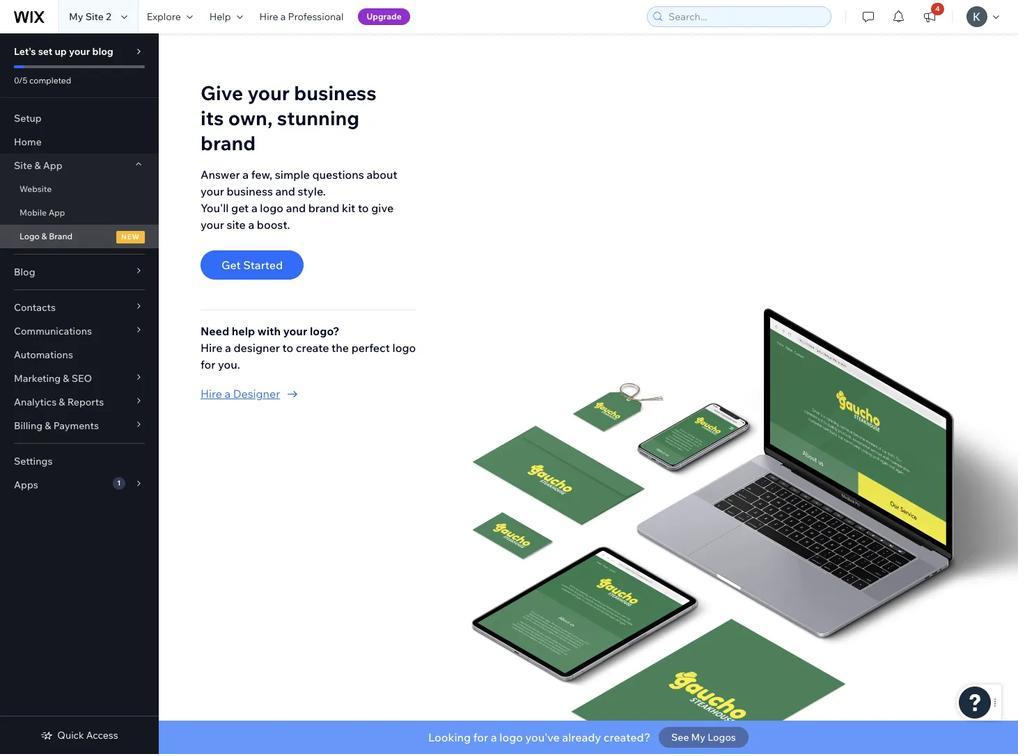 Task type: vqa. For each thing, say whether or not it's contained in the screenshot.
App
yes



Task type: locate. For each thing, give the bounding box(es) containing it.
brand inside answer a few, simple questions about your business and style. you'll get a logo and brand kit to give your site a boost.
[[308, 201, 339, 215]]

1 vertical spatial brand
[[308, 201, 339, 215]]

hire for hire a designer
[[201, 387, 222, 401]]

setup
[[14, 112, 42, 125]]

0 vertical spatial business
[[294, 81, 377, 105]]

1 vertical spatial for
[[473, 731, 488, 745]]

& inside analytics & reports popup button
[[59, 396, 65, 409]]

created?
[[604, 731, 650, 745]]

0 horizontal spatial site
[[14, 159, 32, 172]]

0 vertical spatial my
[[69, 10, 83, 23]]

business up stunning
[[294, 81, 377, 105]]

marketing & seo button
[[0, 367, 159, 391]]

2
[[106, 10, 111, 23]]

0 horizontal spatial to
[[282, 341, 293, 355]]

a right get
[[251, 201, 257, 215]]

home link
[[0, 130, 159, 154]]

hire a designer
[[201, 387, 280, 401]]

brand down the its
[[201, 131, 256, 155]]

answer a few, simple questions about your business and style. you'll get a logo and brand kit to give your site a boost.
[[201, 168, 397, 232]]

answer
[[201, 168, 240, 182]]

give
[[201, 81, 243, 105]]

0 vertical spatial site
[[85, 10, 104, 23]]

1 vertical spatial hire
[[201, 341, 222, 355]]

logo right perfect on the top left of the page
[[392, 341, 416, 355]]

to left the create
[[282, 341, 293, 355]]

brand
[[201, 131, 256, 155], [308, 201, 339, 215]]

1 vertical spatial my
[[691, 732, 706, 744]]

your up own,
[[248, 81, 290, 105]]

0 horizontal spatial my
[[69, 10, 83, 23]]

and
[[275, 185, 295, 199], [286, 201, 306, 215]]

app up website in the left top of the page
[[43, 159, 62, 172]]

to right the kit
[[358, 201, 369, 215]]

own,
[[228, 106, 273, 130]]

app
[[43, 159, 62, 172], [48, 208, 65, 218]]

0 vertical spatial brand
[[201, 131, 256, 155]]

0/5 completed
[[14, 75, 71, 86]]

0 vertical spatial app
[[43, 159, 62, 172]]

site & app
[[14, 159, 62, 172]]

my right see
[[691, 732, 706, 744]]

its
[[201, 106, 224, 130]]

mobile app
[[19, 208, 65, 218]]

brand
[[49, 231, 73, 242]]

& for marketing
[[63, 373, 69, 385]]

1 horizontal spatial site
[[85, 10, 104, 23]]

access
[[86, 730, 118, 742]]

seo
[[72, 373, 92, 385]]

a
[[280, 10, 286, 23], [243, 168, 249, 182], [251, 201, 257, 215], [248, 218, 254, 232], [225, 341, 231, 355], [225, 387, 231, 401], [491, 731, 497, 745]]

hire a designer button
[[201, 386, 417, 403]]

&
[[34, 159, 41, 172], [41, 231, 47, 242], [63, 373, 69, 385], [59, 396, 65, 409], [45, 420, 51, 432]]

designer
[[233, 387, 280, 401]]

apps
[[14, 479, 38, 492]]

and down style.
[[286, 201, 306, 215]]

logo inside answer a few, simple questions about your business and style. you'll get a logo and brand kit to give your site a boost.
[[260, 201, 283, 215]]

business up get
[[227, 185, 273, 199]]

need help with your logo? hire a designer to create the perfect logo for you.
[[201, 325, 416, 372]]

1 horizontal spatial to
[[358, 201, 369, 215]]

site left 2
[[85, 10, 104, 23]]

payments
[[53, 420, 99, 432]]

1 vertical spatial business
[[227, 185, 273, 199]]

logo up boost.
[[260, 201, 283, 215]]

a up you. on the left of the page
[[225, 341, 231, 355]]

1 vertical spatial site
[[14, 159, 32, 172]]

about
[[367, 168, 397, 182]]

& inside marketing & seo popup button
[[63, 373, 69, 385]]

get
[[221, 259, 241, 272]]

my site 2
[[69, 10, 111, 23]]

sidebar element
[[0, 33, 159, 755]]

and down "simple"
[[275, 185, 295, 199]]

logo?
[[310, 325, 339, 339]]

& right logo
[[41, 231, 47, 242]]

1 horizontal spatial business
[[294, 81, 377, 105]]

billing & payments
[[14, 420, 99, 432]]

0 vertical spatial to
[[358, 201, 369, 215]]

for
[[201, 358, 216, 372], [473, 731, 488, 745]]

with
[[258, 325, 281, 339]]

site down home
[[14, 159, 32, 172]]

already
[[562, 731, 601, 745]]

hire
[[259, 10, 278, 23], [201, 341, 222, 355], [201, 387, 222, 401]]

hire a professional link
[[251, 0, 352, 33]]

site
[[85, 10, 104, 23], [14, 159, 32, 172]]

hire a professional
[[259, 10, 344, 23]]

1 horizontal spatial brand
[[308, 201, 339, 215]]

hire down you. on the left of the page
[[201, 387, 222, 401]]

0 vertical spatial and
[[275, 185, 295, 199]]

to inside "need help with your logo? hire a designer to create the perfect logo for you."
[[282, 341, 293, 355]]

1 vertical spatial to
[[282, 341, 293, 355]]

perfect
[[351, 341, 390, 355]]

0 vertical spatial hire
[[259, 10, 278, 23]]

0 horizontal spatial for
[[201, 358, 216, 372]]

boost.
[[257, 218, 290, 232]]

0 horizontal spatial business
[[227, 185, 273, 199]]

business
[[294, 81, 377, 105], [227, 185, 273, 199]]

need
[[201, 325, 229, 339]]

a left professional
[[280, 10, 286, 23]]

app right mobile
[[48, 208, 65, 218]]

& inside billing & payments popup button
[[45, 420, 51, 432]]

2 horizontal spatial logo
[[499, 731, 523, 745]]

logo left you've
[[499, 731, 523, 745]]

give
[[371, 201, 394, 215]]

let's
[[14, 45, 36, 58]]

new
[[121, 233, 140, 242]]

logo & brand
[[19, 231, 73, 242]]

& left reports
[[59, 396, 65, 409]]

& up website in the left top of the page
[[34, 159, 41, 172]]

your up the create
[[283, 325, 307, 339]]

1 horizontal spatial logo
[[392, 341, 416, 355]]

marketing & seo
[[14, 373, 92, 385]]

blog button
[[0, 260, 159, 284]]

1 horizontal spatial for
[[473, 731, 488, 745]]

quick access button
[[41, 730, 118, 742]]

hire inside hire a designer "button"
[[201, 387, 222, 401]]

site & app button
[[0, 154, 159, 178]]

& left seo
[[63, 373, 69, 385]]

contacts button
[[0, 296, 159, 320]]

simple
[[275, 168, 310, 182]]

1 vertical spatial logo
[[392, 341, 416, 355]]

hire down need
[[201, 341, 222, 355]]

0 vertical spatial logo
[[260, 201, 283, 215]]

started
[[243, 259, 283, 272]]

2 vertical spatial hire
[[201, 387, 222, 401]]

0 vertical spatial for
[[201, 358, 216, 372]]

set
[[38, 45, 52, 58]]

to
[[358, 201, 369, 215], [282, 341, 293, 355]]

settings
[[14, 455, 53, 468]]

hire inside hire a professional link
[[259, 10, 278, 23]]

site
[[227, 218, 246, 232]]

my
[[69, 10, 83, 23], [691, 732, 706, 744]]

brand down style.
[[308, 201, 339, 215]]

style.
[[298, 185, 326, 199]]

your right up at the left top of the page
[[69, 45, 90, 58]]

1 horizontal spatial my
[[691, 732, 706, 744]]

for right looking
[[473, 731, 488, 745]]

for left you. on the left of the page
[[201, 358, 216, 372]]

your inside give your business its own, stunning brand
[[248, 81, 290, 105]]

my left 2
[[69, 10, 83, 23]]

my inside button
[[691, 732, 706, 744]]

communications button
[[0, 320, 159, 343]]

to inside answer a few, simple questions about your business and style. you'll get a logo and brand kit to give your site a boost.
[[358, 201, 369, 215]]

logo
[[260, 201, 283, 215], [392, 341, 416, 355], [499, 731, 523, 745]]

help
[[232, 325, 255, 339]]

get started
[[221, 259, 283, 272]]

0 horizontal spatial brand
[[201, 131, 256, 155]]

stunning
[[277, 106, 359, 130]]

& right billing
[[45, 420, 51, 432]]

& inside site & app dropdown button
[[34, 159, 41, 172]]

brand inside give your business its own, stunning brand
[[201, 131, 256, 155]]

4 button
[[914, 0, 945, 33]]

hire right help button
[[259, 10, 278, 23]]

looking
[[428, 731, 471, 745]]

automations link
[[0, 343, 159, 367]]

see my logos
[[671, 732, 736, 744]]

1 vertical spatial app
[[48, 208, 65, 218]]

a left designer
[[225, 387, 231, 401]]

0 horizontal spatial logo
[[260, 201, 283, 215]]

site inside dropdown button
[[14, 159, 32, 172]]

1
[[117, 479, 121, 488]]

analytics & reports
[[14, 396, 104, 409]]

settings link
[[0, 450, 159, 474]]

a right site
[[248, 218, 254, 232]]



Task type: describe. For each thing, give the bounding box(es) containing it.
a inside "button"
[[225, 387, 231, 401]]

2 vertical spatial logo
[[499, 731, 523, 745]]

a right looking
[[491, 731, 497, 745]]

you'll
[[201, 201, 229, 215]]

setup link
[[0, 107, 159, 130]]

see
[[671, 732, 689, 744]]

logo inside "need help with your logo? hire a designer to create the perfect logo for you."
[[392, 341, 416, 355]]

the
[[332, 341, 349, 355]]

reports
[[67, 396, 104, 409]]

looking for a logo you've already created?
[[428, 731, 650, 745]]

& for site
[[34, 159, 41, 172]]

logos
[[708, 732, 736, 744]]

you.
[[218, 358, 240, 372]]

website link
[[0, 178, 159, 201]]

4
[[935, 4, 940, 13]]

marketing
[[14, 373, 61, 385]]

mobile
[[19, 208, 47, 218]]

help button
[[201, 0, 251, 33]]

home
[[14, 136, 42, 148]]

give your business its own, stunning brand
[[201, 81, 377, 155]]

contacts
[[14, 302, 56, 314]]

few,
[[251, 168, 272, 182]]

you've
[[525, 731, 560, 745]]

for inside "need help with your logo? hire a designer to create the perfect logo for you."
[[201, 358, 216, 372]]

get
[[231, 201, 249, 215]]

questions
[[312, 168, 364, 182]]

your down you'll
[[201, 218, 224, 232]]

professional
[[288, 10, 344, 23]]

blog
[[14, 266, 35, 279]]

a left few, at the left of the page
[[243, 168, 249, 182]]

business inside answer a few, simple questions about your business and style. you'll get a logo and brand kit to give your site a boost.
[[227, 185, 273, 199]]

upgrade button
[[358, 8, 410, 25]]

get started button
[[201, 251, 304, 280]]

help
[[209, 10, 231, 23]]

app inside 'mobile app' link
[[48, 208, 65, 218]]

mobile app link
[[0, 201, 159, 225]]

analytics & reports button
[[0, 391, 159, 414]]

upgrade
[[367, 11, 402, 22]]

app inside site & app dropdown button
[[43, 159, 62, 172]]

create
[[296, 341, 329, 355]]

your up you'll
[[201, 185, 224, 199]]

billing
[[14, 420, 43, 432]]

hire for hire a professional
[[259, 10, 278, 23]]

0/5
[[14, 75, 27, 86]]

quick access
[[57, 730, 118, 742]]

let's set up your blog
[[14, 45, 113, 58]]

1 vertical spatial and
[[286, 201, 306, 215]]

& for analytics
[[59, 396, 65, 409]]

& for logo
[[41, 231, 47, 242]]

blog
[[92, 45, 113, 58]]

your inside "need help with your logo? hire a designer to create the perfect logo for you."
[[283, 325, 307, 339]]

explore
[[147, 10, 181, 23]]

see my logos button
[[659, 728, 748, 749]]

communications
[[14, 325, 92, 338]]

logo
[[19, 231, 40, 242]]

completed
[[29, 75, 71, 86]]

website
[[19, 184, 52, 194]]

a inside "need help with your logo? hire a designer to create the perfect logo for you."
[[225, 341, 231, 355]]

automations
[[14, 349, 73, 361]]

analytics
[[14, 396, 57, 409]]

Search... field
[[664, 7, 827, 26]]

hire inside "need help with your logo? hire a designer to create the perfect logo for you."
[[201, 341, 222, 355]]

kit
[[342, 201, 355, 215]]

business inside give your business its own, stunning brand
[[294, 81, 377, 105]]

quick
[[57, 730, 84, 742]]

up
[[55, 45, 67, 58]]

& for billing
[[45, 420, 51, 432]]

designer
[[234, 341, 280, 355]]

your inside sidebar element
[[69, 45, 90, 58]]

billing & payments button
[[0, 414, 159, 438]]



